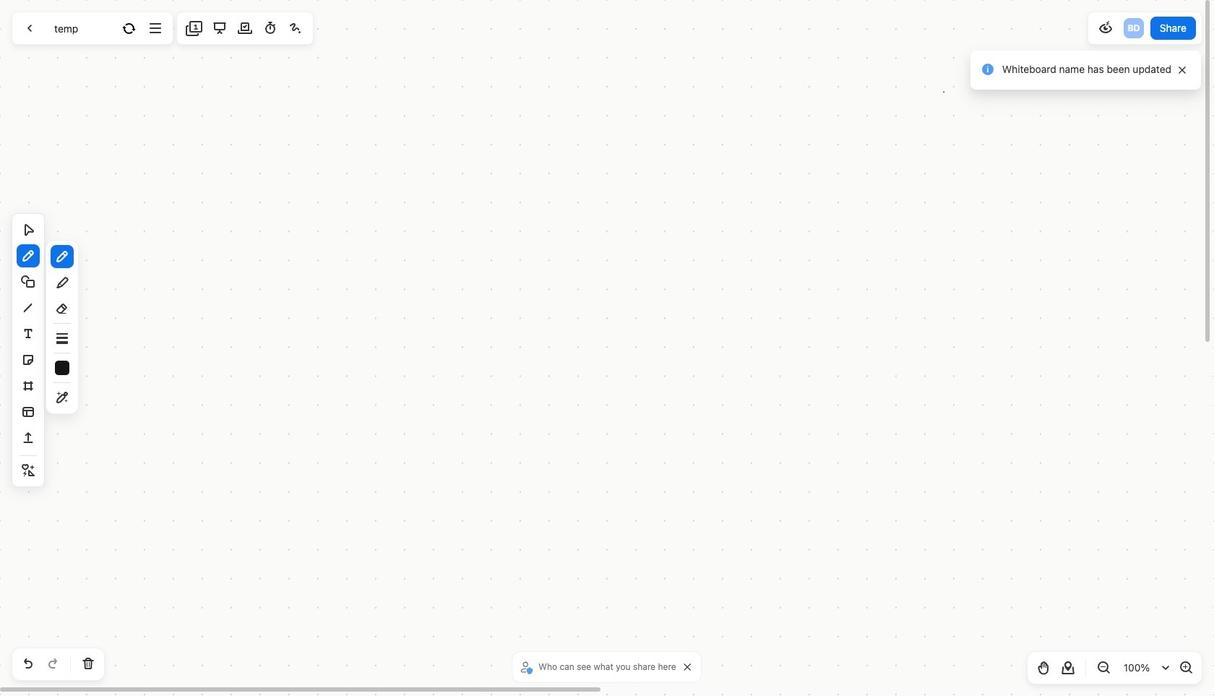 Task type: vqa. For each thing, say whether or not it's contained in the screenshot.
1st menu item from the bottom of the admin menu MENU
no



Task type: locate. For each thing, give the bounding box(es) containing it.
0 horizontal spatial close image
[[685, 664, 692, 671]]

timer image
[[262, 20, 279, 37]]

undo image
[[20, 656, 37, 673]]

alert
[[971, 51, 1202, 90]]

color menu item
[[55, 361, 69, 375]]

list
[[1123, 17, 1146, 40]]

zoom in image
[[1178, 660, 1195, 677]]

0 vertical spatial close image
[[1179, 67, 1187, 74]]

1 horizontal spatial close image
[[1179, 67, 1187, 74]]

pages image
[[186, 20, 203, 37]]

clear page image
[[80, 656, 97, 673]]

dashboard image
[[21, 20, 38, 37]]

1 vertical spatial close image
[[685, 664, 692, 671]]

close image
[[1179, 67, 1187, 74], [685, 664, 692, 671]]



Task type: describe. For each thing, give the bounding box(es) containing it.
laser image
[[287, 20, 305, 37]]

saving element
[[118, 17, 141, 40]]

more options image
[[146, 20, 164, 37]]

presentation image
[[211, 20, 228, 37]]

Document name text field
[[44, 17, 116, 40]]

barb dwyer list item
[[1123, 17, 1146, 40]]

saving image
[[121, 20, 138, 37]]

zoom out image
[[1096, 660, 1113, 677]]

vote3634634 image
[[236, 20, 254, 37]]



